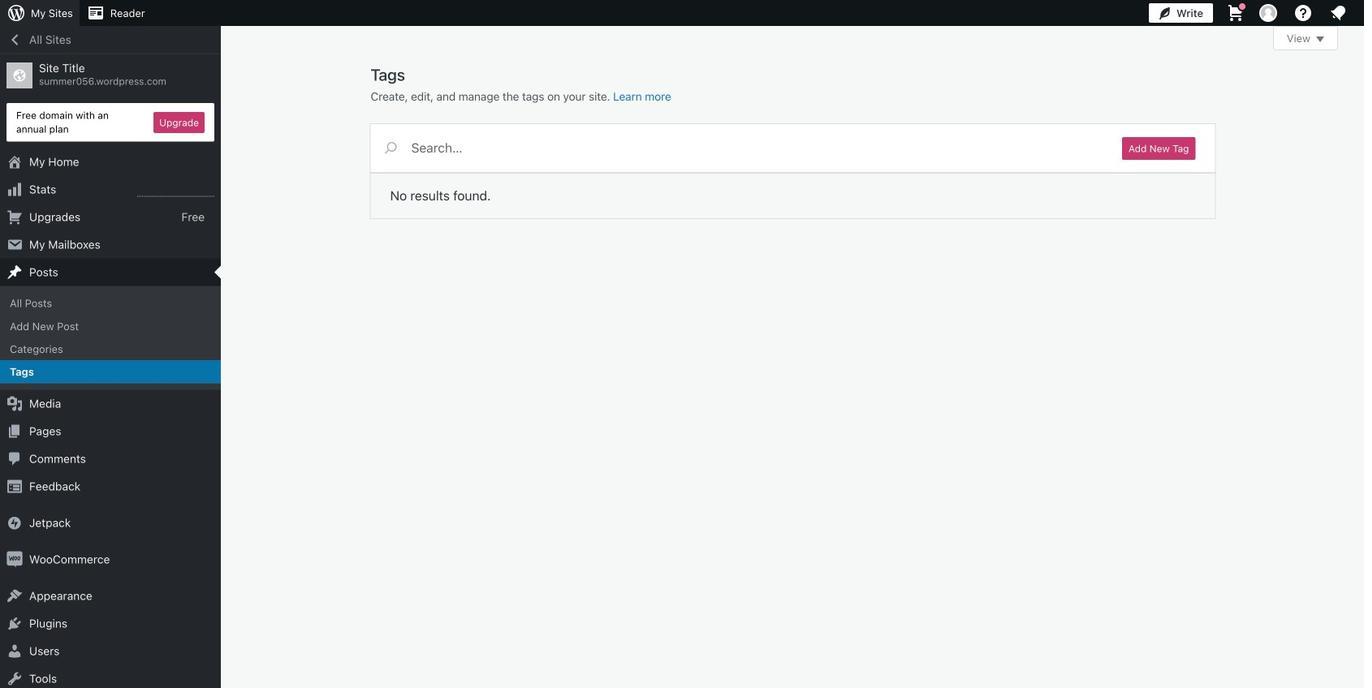 Task type: vqa. For each thing, say whether or not it's contained in the screenshot.
Manage Your Notifications "icon"
yes



Task type: locate. For each thing, give the bounding box(es) containing it.
2 list item from the top
[[1357, 159, 1365, 235]]

1 vertical spatial img image
[[6, 552, 23, 568]]

main content
[[371, 26, 1339, 218]]

None search field
[[371, 124, 1103, 171]]

list item
[[1357, 83, 1365, 159], [1357, 159, 1365, 235], [1357, 235, 1365, 295]]

3 list item from the top
[[1357, 235, 1365, 295]]

img image
[[6, 515, 23, 532], [6, 552, 23, 568]]

1 list item from the top
[[1357, 83, 1365, 159]]

help image
[[1294, 3, 1313, 23]]

manage your notifications image
[[1329, 3, 1348, 23]]

my profile image
[[1260, 4, 1278, 22]]

0 vertical spatial img image
[[6, 515, 23, 532]]



Task type: describe. For each thing, give the bounding box(es) containing it.
closed image
[[1317, 37, 1325, 42]]

my shopping cart image
[[1227, 3, 1246, 23]]

Search search field
[[411, 124, 1103, 171]]

2 img image from the top
[[6, 552, 23, 568]]

1 img image from the top
[[6, 515, 23, 532]]

highest hourly views 0 image
[[137, 186, 214, 197]]



